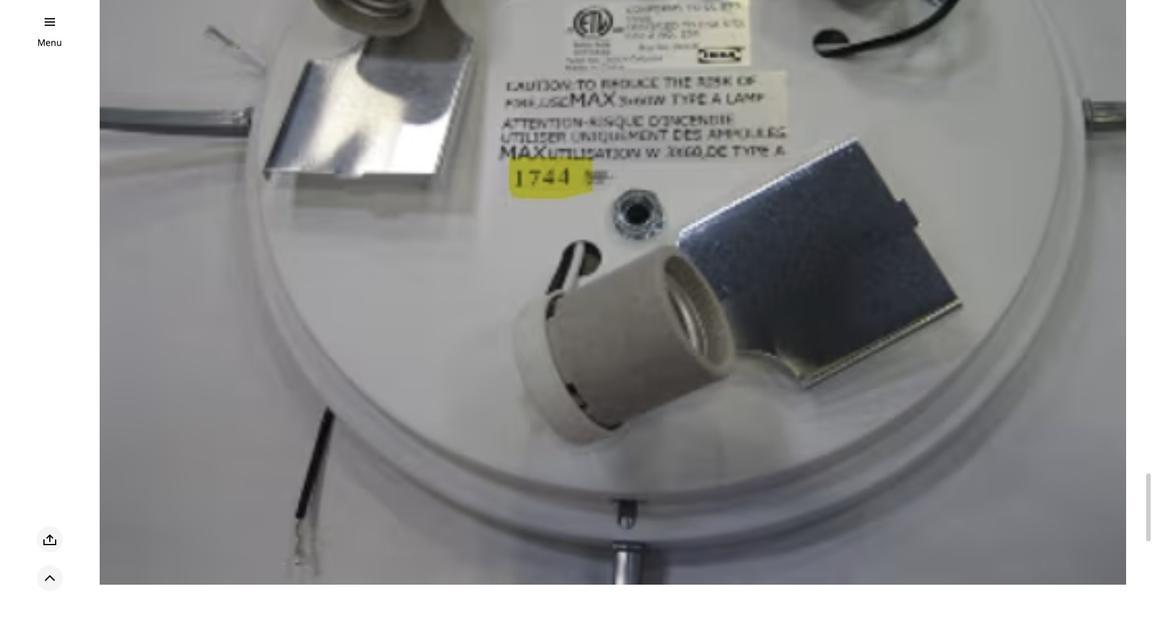 Task type: locate. For each thing, give the bounding box(es) containing it.
menu
[[37, 36, 62, 49]]

a ceiling lamp without the shade, exposing the three electrical bulb sockets. image
[[100, 0, 1127, 586]]



Task type: vqa. For each thing, say whether or not it's contained in the screenshot.
Menu
yes



Task type: describe. For each thing, give the bounding box(es) containing it.
menu button
[[37, 36, 62, 50]]



